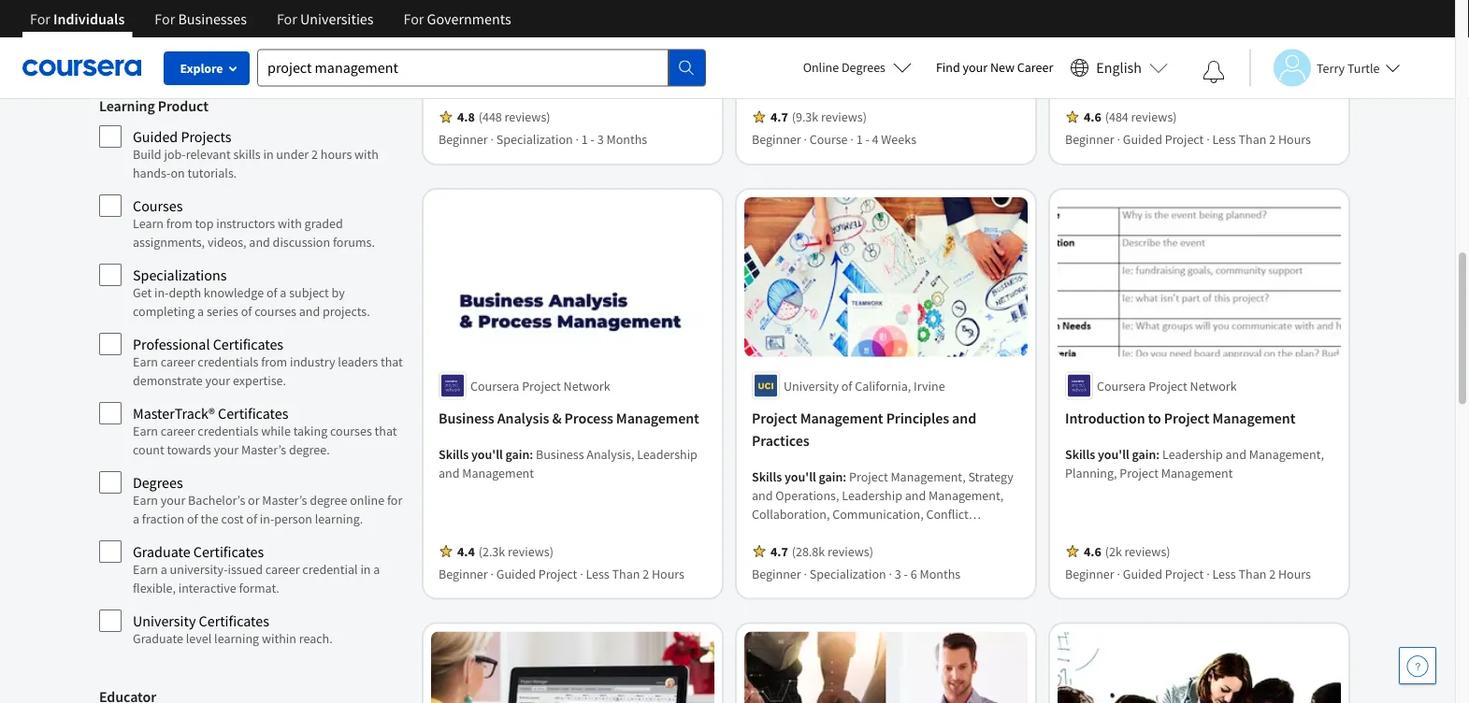 Task type: locate. For each thing, give the bounding box(es) containing it.
specialization
[[496, 131, 573, 148], [810, 565, 887, 582]]

1 horizontal spatial 4
[[872, 131, 879, 148]]

1 vertical spatial in-
[[260, 511, 274, 528]]

2 4.7 from the top
[[771, 543, 788, 560]]

1 vertical spatial months
[[607, 131, 647, 148]]

1 horizontal spatial 1
[[856, 131, 863, 148]]

that right the leaders at left
[[381, 354, 403, 370]]

0 vertical spatial business
[[439, 409, 494, 428]]

1 horizontal spatial network
[[1190, 377, 1237, 394]]

analysis,
[[587, 446, 635, 462]]

0 vertical spatial credentials
[[198, 354, 259, 370]]

2 strategy from the top
[[969, 468, 1014, 485]]

project down 4.6 (2k reviews)
[[1165, 565, 1204, 582]]

operations, for planning
[[776, 52, 839, 69]]

1 coursera from the left
[[471, 377, 520, 394]]

and down subject
[[299, 303, 320, 320]]

1 horizontal spatial coursera
[[1097, 377, 1146, 394]]

4.8
[[457, 108, 475, 125]]

0 horizontal spatial business
[[439, 409, 494, 428]]

1 vertical spatial in
[[360, 561, 371, 578]]

beginner · course · 1 - 4 weeks
[[752, 131, 917, 148]]

and inside project management principles and practices
[[952, 409, 977, 428]]

guided inside the learning product group
[[133, 127, 178, 146]]

specialization down the 4.7 (28.8k reviews)
[[810, 565, 887, 582]]

banner navigation
[[15, 0, 526, 51]]

get
[[133, 284, 152, 301]]

1 earn from the top
[[133, 354, 158, 370]]

network for process
[[564, 377, 610, 394]]

6
[[911, 565, 917, 582]]

career
[[1018, 59, 1054, 76]]

2 horizontal spatial -
[[904, 565, 908, 582]]

you'll for project management, strategy and operations, leadership and management, collaboration, communication, conflict management, risk management, estimation, planning
[[785, 468, 816, 485]]

2 for 4.4 (2.3k reviews)
[[643, 565, 649, 582]]

2 coursera project network from the left
[[1097, 377, 1237, 394]]

in- up completing
[[154, 284, 169, 301]]

credentials for professional
[[198, 354, 259, 370]]

your right towards
[[214, 442, 239, 458]]

gain down the to
[[1132, 446, 1156, 462]]

0 horizontal spatial degrees
[[133, 473, 183, 492]]

graduate for graduate certificates
[[133, 543, 190, 561]]

1 horizontal spatial coursera project network
[[1097, 377, 1237, 394]]

0 horizontal spatial 3
[[597, 131, 604, 148]]

1 horizontal spatial university
[[784, 377, 839, 394]]

1 for specialization
[[582, 131, 588, 148]]

planning,
[[1065, 464, 1117, 481]]

coursera project network up the to
[[1097, 377, 1237, 394]]

courses
[[133, 196, 183, 215]]

beginner for 4.7 (9.3k reviews)
[[752, 131, 801, 148]]

management inside the introduction to project management link
[[1213, 409, 1296, 428]]

beginner · guided project · less than 2 hours for business analysis & process management
[[439, 565, 685, 582]]

2 for from the left
[[155, 9, 175, 28]]

2 operations, from the top
[[776, 487, 839, 504]]

4.8 (448 reviews)
[[457, 108, 550, 125]]

operations, for collaboration,
[[776, 487, 839, 504]]

strategy
[[969, 34, 1014, 50], [969, 468, 1014, 485]]

leadership inside business analysis, leadership and management
[[637, 446, 698, 462]]

1 vertical spatial from
[[261, 354, 287, 370]]

0 vertical spatial 4.7
[[771, 108, 788, 125]]

1 vertical spatial master's
[[262, 492, 307, 509]]

learning
[[214, 630, 259, 647]]

for left governments
[[404, 9, 424, 28]]

learning product
[[99, 96, 208, 115]]

1 vertical spatial 3
[[895, 565, 902, 582]]

4.7 left (28.8k
[[771, 543, 788, 560]]

0 horizontal spatial 1
[[582, 131, 588, 148]]

cost
[[221, 511, 244, 528]]

gain up collaboration, at bottom
[[819, 468, 843, 485]]

(2.3k
[[479, 543, 505, 560]]

show notifications image
[[1203, 61, 1225, 83]]

of left subject
[[266, 284, 277, 301]]

1 credentials from the top
[[198, 354, 259, 370]]

subject
[[289, 284, 329, 301]]

credentials inside earn career credentials while taking courses that count towards your master's degree.
[[198, 423, 259, 440]]

introduction
[[1065, 409, 1145, 428]]

project management principles and practices link
[[752, 407, 1021, 452]]

4 left years
[[145, 43, 152, 62]]

months
[[163, 15, 209, 34], [607, 131, 647, 148], [920, 565, 961, 582]]

a inside "earn your bachelor's or master's degree online for a fraction of the cost of in-person learning."
[[133, 511, 139, 528]]

in right credential
[[360, 561, 371, 578]]

you'll for leadership and management, microsoft excel, project management
[[1098, 34, 1130, 50]]

1 horizontal spatial months
[[607, 131, 647, 148]]

earn up fraction
[[133, 492, 158, 509]]

skills
[[233, 146, 261, 163]]

skills for project management, strategy and operations, leadership and management, planning
[[752, 34, 782, 50]]

operations, inside project management, strategy and operations, leadership and management, collaboration, communication, conflict management, risk management, estimation, planning
[[776, 487, 839, 504]]

0 vertical spatial university
[[784, 377, 839, 394]]

career up demonstrate
[[161, 354, 195, 370]]

1 horizontal spatial business
[[536, 446, 584, 462]]

1 operations, from the top
[[776, 52, 839, 69]]

tutorials.
[[188, 165, 237, 181]]

4.7
[[771, 108, 788, 125], [771, 543, 788, 560]]

with up discussion
[[278, 215, 302, 232]]

microsoft
[[1065, 52, 1116, 69]]

certificates down cost
[[193, 543, 264, 561]]

2 planning from the top
[[752, 543, 801, 560]]

your inside earn career credentials from industry leaders that demonstrate your expertise.
[[205, 372, 230, 389]]

2 1 from the left
[[856, 131, 863, 148]]

leadership inside project management, strategy and operations, leadership and management, planning
[[842, 52, 903, 69]]

management inside business analysis & process management link
[[616, 409, 699, 428]]

earn up demonstrate
[[133, 354, 158, 370]]

skills you'll gain : down analysis
[[439, 446, 536, 462]]

a right credential
[[373, 561, 380, 578]]

1 4.6 from the top
[[1084, 108, 1102, 125]]

strategy up the conflict
[[969, 468, 1014, 485]]

beginner down (28.8k
[[752, 565, 801, 582]]

skills for project management, strategy and operations, leadership and management, collaboration, communication, conflict management, risk management, estimation, planning
[[752, 468, 782, 485]]

skills you'll gain : up english
[[1065, 34, 1163, 50]]

strategy inside project management, strategy and operations, leadership and management, collaboration, communication, conflict management, risk management, estimation, planning
[[969, 468, 1014, 485]]

leadership up show notifications image
[[1163, 34, 1223, 50]]

0 horizontal spatial specialization
[[496, 131, 573, 148]]

degrees inside the learning product group
[[133, 473, 183, 492]]

introduction to project management link
[[1065, 407, 1334, 430]]

your inside "earn your bachelor's or master's degree online for a fraction of the cost of in-person learning."
[[161, 492, 185, 509]]

beginner · guided project · less than 2 hours down 4.4 (2.3k reviews)
[[439, 565, 685, 582]]

business for analysis,
[[536, 446, 584, 462]]

gain up the online
[[819, 34, 843, 50]]

1 horizontal spatial in-
[[260, 511, 274, 528]]

guided for 4.6 (2k reviews)
[[1123, 565, 1163, 582]]

career
[[161, 354, 195, 370], [161, 423, 195, 440], [265, 561, 300, 578]]

reviews) for (2k reviews)
[[1125, 543, 1171, 560]]

projects
[[181, 127, 232, 146]]

beginner down (484
[[1065, 131, 1115, 148]]

0 vertical spatial from
[[166, 215, 192, 232]]

skills you'll gain : up the planning,
[[1065, 446, 1163, 462]]

project up 'practices'
[[752, 409, 797, 428]]

skills you'll gain : up the online
[[752, 34, 849, 50]]

4.4 (2.3k reviews)
[[457, 543, 554, 560]]

0 horizontal spatial in-
[[154, 284, 169, 301]]

12
[[145, 15, 160, 34]]

your up fraction
[[161, 492, 185, 509]]

career inside earn career credentials while taking courses that count towards your master's degree.
[[161, 423, 195, 440]]

while
[[261, 423, 291, 440]]

a up flexible,
[[161, 561, 167, 578]]

-
[[591, 131, 595, 148], [866, 131, 870, 148], [904, 565, 908, 582]]

1 vertical spatial specialization
[[810, 565, 887, 582]]

0 horizontal spatial coursera
[[471, 377, 520, 394]]

reviews) right (484
[[1131, 108, 1177, 125]]

university inside the learning product group
[[133, 612, 196, 630]]

1 horizontal spatial degrees
[[842, 59, 886, 76]]

2 vertical spatial months
[[920, 565, 961, 582]]

management,
[[891, 34, 966, 50], [1249, 34, 1325, 50], [929, 52, 1004, 69], [1249, 446, 1325, 462], [891, 468, 966, 485], [929, 487, 1004, 504], [752, 524, 827, 541], [855, 524, 930, 541]]

management inside the leadership and management, planning, project management
[[1162, 464, 1233, 481]]

management inside business analysis, leadership and management
[[462, 464, 534, 481]]

4.6 (484 reviews)
[[1084, 108, 1177, 125]]

1 vertical spatial strategy
[[969, 468, 1014, 485]]

- for 4
[[866, 131, 870, 148]]

1 vertical spatial 4.7
[[771, 543, 788, 560]]

that inside earn career credentials while taking courses that count towards your master's degree.
[[375, 423, 397, 440]]

leadership inside the leadership and management, planning, project management
[[1163, 446, 1223, 462]]

:
[[843, 34, 847, 50], [1156, 34, 1160, 50], [530, 446, 533, 462], [1156, 446, 1160, 462], [843, 468, 847, 485]]

taking
[[293, 423, 328, 440]]

0 vertical spatial operations,
[[776, 52, 839, 69]]

and inside the leadership and management, planning, project management
[[1226, 446, 1247, 462]]

0 horizontal spatial months
[[163, 15, 209, 34]]

leadership right the online
[[842, 52, 903, 69]]

6-12 months
[[133, 15, 209, 34]]

certificates down format.
[[199, 612, 269, 630]]

0 horizontal spatial with
[[278, 215, 302, 232]]

mastertrack® certificates
[[133, 404, 288, 423]]

0 horizontal spatial 4
[[145, 43, 152, 62]]

governments
[[427, 9, 511, 28]]

- for 6
[[904, 565, 908, 582]]

business analysis & process management
[[439, 409, 699, 428]]

beginner · guided project · less than 2 hours
[[1065, 131, 1311, 148], [439, 565, 685, 582], [1065, 565, 1311, 582]]

beginner for 4.7 (28.8k reviews)
[[752, 565, 801, 582]]

1 horizontal spatial courses
[[330, 423, 372, 440]]

2 horizontal spatial months
[[920, 565, 961, 582]]

english
[[1097, 58, 1142, 77]]

and right 'principles'
[[952, 409, 977, 428]]

project inside project management, strategy and operations, leadership and management, planning
[[849, 34, 888, 50]]

earn inside earn career credentials from industry leaders that demonstrate your expertise.
[[133, 354, 158, 370]]

graduate
[[133, 543, 190, 561], [133, 630, 183, 647]]

university for university of california, irvine
[[784, 377, 839, 394]]

4 for from the left
[[404, 9, 424, 28]]

hours for introduction to project management
[[1279, 565, 1311, 582]]

reviews) right (2k
[[1125, 543, 1171, 560]]

and left find
[[905, 52, 926, 69]]

a left fraction
[[133, 511, 139, 528]]

0 vertical spatial in-
[[154, 284, 169, 301]]

network up the introduction to project management link in the right of the page
[[1190, 377, 1237, 394]]

that for mastertrack® certificates
[[375, 423, 397, 440]]

project management, strategy and operations, leadership and management, planning
[[752, 34, 1014, 88]]

credentials up towards
[[198, 423, 259, 440]]

you'll up the planning,
[[1098, 446, 1130, 462]]

2 coursera from the left
[[1097, 377, 1146, 394]]

with inside the learn from top instructors with graded assignments, videos, and discussion forums.
[[278, 215, 302, 232]]

0 horizontal spatial network
[[564, 377, 610, 394]]

0 vertical spatial with
[[355, 146, 379, 163]]

and left terry turtle popup button
[[1226, 34, 1247, 50]]

strategy inside project management, strategy and operations, leadership and management, planning
[[969, 34, 1014, 50]]

planning inside project management, strategy and operations, leadership and management, planning
[[752, 71, 801, 88]]

graduate left level
[[133, 630, 183, 647]]

than for introduction to project management
[[1239, 565, 1267, 582]]

master's inside "earn your bachelor's or master's degree online for a fraction of the cost of in-person learning."
[[262, 492, 307, 509]]

1 vertical spatial business
[[536, 446, 584, 462]]

0 vertical spatial degrees
[[842, 59, 886, 76]]

risk
[[830, 524, 852, 541]]

guided down learning product
[[133, 127, 178, 146]]

guided down 4.6 (2k reviews)
[[1123, 565, 1163, 582]]

for left individuals
[[30, 9, 50, 28]]

1 horizontal spatial -
[[866, 131, 870, 148]]

terry turtle button
[[1250, 49, 1401, 87]]

1 vertical spatial career
[[161, 423, 195, 440]]

0 horizontal spatial -
[[591, 131, 595, 148]]

from inside earn career credentials from industry leaders that demonstrate your expertise.
[[261, 354, 287, 370]]

coursera project network for to
[[1097, 377, 1237, 394]]

2 graduate from the top
[[133, 630, 183, 647]]

project down 4.6 (484 reviews)
[[1165, 131, 1204, 148]]

leadership right analysis,
[[637, 446, 698, 462]]

beginner
[[439, 131, 488, 148], [752, 131, 801, 148], [1065, 131, 1115, 148], [439, 565, 488, 582], [752, 565, 801, 582], [1065, 565, 1115, 582]]

reviews) up beginner · course · 1 - 4 weeks
[[821, 108, 867, 125]]

4.6 for 4.6 (484 reviews)
[[1084, 108, 1102, 125]]

beginner down (9.3k
[[752, 131, 801, 148]]

2 credentials from the top
[[198, 423, 259, 440]]

reviews) right (2.3k
[[508, 543, 554, 560]]

from up assignments,
[[166, 215, 192, 232]]

reviews) for (28.8k reviews)
[[828, 543, 874, 560]]

industry
[[290, 354, 335, 370]]

1 vertical spatial degrees
[[133, 473, 183, 492]]

you'll up collaboration, at bottom
[[785, 468, 816, 485]]

earn up flexible,
[[133, 561, 158, 578]]

1 coursera project network from the left
[[471, 377, 610, 394]]

earn for degrees
[[133, 492, 158, 509]]

count
[[133, 442, 164, 458]]

4.6 left (484
[[1084, 108, 1102, 125]]

coursera up introduction
[[1097, 377, 1146, 394]]

coursera up analysis
[[471, 377, 520, 394]]

you'll up english
[[1098, 34, 1130, 50]]

for for businesses
[[155, 9, 175, 28]]

earn inside "earn your bachelor's or master's degree online for a fraction of the cost of in-person learning."
[[133, 492, 158, 509]]

expertise.
[[233, 372, 286, 389]]

a left subject
[[280, 284, 287, 301]]

leadership
[[1163, 34, 1223, 50], [842, 52, 903, 69], [637, 446, 698, 462], [1163, 446, 1223, 462], [842, 487, 903, 504]]

management inside project management principles and practices
[[800, 409, 884, 428]]

0 horizontal spatial coursera project network
[[471, 377, 610, 394]]

0 vertical spatial strategy
[[969, 34, 1014, 50]]

earn inside earn a university-issued career credential in a flexible, interactive format.
[[133, 561, 158, 578]]

1 vertical spatial with
[[278, 215, 302, 232]]

specialization down '4.8 (448 reviews)'
[[496, 131, 573, 148]]

businesses
[[178, 9, 247, 28]]

1 1 from the left
[[582, 131, 588, 148]]

network up process
[[564, 377, 610, 394]]

1 vertical spatial university
[[133, 612, 196, 630]]

coursera project network up &
[[471, 377, 610, 394]]

earn up count
[[133, 423, 158, 440]]

What do you want to learn? text field
[[257, 49, 669, 87]]

completing
[[133, 303, 195, 320]]

strategy for project management, strategy and operations, leadership and management, planning
[[969, 34, 1014, 50]]

0 horizontal spatial in
[[263, 146, 274, 163]]

excel,
[[1119, 52, 1150, 69]]

gain up what do you want to learn? text box
[[506, 11, 530, 28]]

business inside business analysis, leadership and management
[[536, 446, 584, 462]]

0 vertical spatial specialization
[[496, 131, 573, 148]]

1 for course
[[856, 131, 863, 148]]

1-4 years
[[133, 43, 188, 62]]

skills you'll gain : up collaboration, at bottom
[[752, 468, 849, 485]]

0 vertical spatial in
[[263, 146, 274, 163]]

leadership down the introduction to project management link in the right of the page
[[1163, 446, 1223, 462]]

project right excel,
[[1152, 52, 1191, 69]]

and down instructors
[[249, 234, 270, 251]]

0 vertical spatial master's
[[241, 442, 286, 458]]

2 network from the left
[[1190, 377, 1237, 394]]

1 for from the left
[[30, 9, 50, 28]]

management, inside leadership and management, microsoft excel, project management
[[1249, 34, 1325, 50]]

within
[[262, 630, 296, 647]]

earn
[[133, 354, 158, 370], [133, 423, 158, 440], [133, 492, 158, 509], [133, 561, 158, 578]]

from up the expertise.
[[261, 354, 287, 370]]

1 network from the left
[[564, 377, 610, 394]]

certificates for university certificates
[[199, 612, 269, 630]]

online degrees button
[[788, 47, 927, 88]]

courses down subject
[[255, 303, 296, 320]]

your up 'mastertrack® certificates'
[[205, 372, 230, 389]]

for for universities
[[277, 9, 297, 28]]

career inside earn career credentials from industry leaders that demonstrate your expertise.
[[161, 354, 195, 370]]

1 horizontal spatial specialization
[[810, 565, 887, 582]]

in right skills
[[263, 146, 274, 163]]

project up communication,
[[849, 468, 888, 485]]

process
[[565, 409, 613, 428]]

with right hours
[[355, 146, 379, 163]]

1 horizontal spatial with
[[355, 146, 379, 163]]

operations, up collaboration, at bottom
[[776, 487, 839, 504]]

0 vertical spatial courses
[[255, 303, 296, 320]]

degrees right the online
[[842, 59, 886, 76]]

1 vertical spatial credentials
[[198, 423, 259, 440]]

4 left weeks on the right top of the page
[[872, 131, 879, 148]]

: for business analysis & process management
[[530, 446, 533, 462]]

reviews) for (2.3k reviews)
[[508, 543, 554, 560]]

for individuals
[[30, 9, 125, 28]]

courses right taking
[[330, 423, 372, 440]]

credentials inside earn career credentials from industry leaders that demonstrate your expertise.
[[198, 354, 259, 370]]

4.7 left (9.3k
[[771, 108, 788, 125]]

beginner · guided project · less than 2 hours down 4.6 (484 reviews)
[[1065, 131, 1311, 148]]

0 vertical spatial 4.6
[[1084, 108, 1102, 125]]

conflict
[[927, 505, 969, 522]]

0 vertical spatial graduate
[[133, 543, 190, 561]]

in-
[[154, 284, 169, 301], [260, 511, 274, 528]]

1 horizontal spatial in
[[360, 561, 371, 578]]

project up the online degrees
[[849, 34, 888, 50]]

skills you'll gain :
[[752, 34, 849, 50], [1065, 34, 1163, 50], [439, 446, 536, 462], [1065, 446, 1163, 462], [752, 468, 849, 485]]

1 vertical spatial 4.6
[[1084, 543, 1102, 560]]

0 vertical spatial career
[[161, 354, 195, 370]]

gain up excel,
[[1132, 34, 1156, 50]]

None search field
[[257, 49, 706, 87]]

0 horizontal spatial university
[[133, 612, 196, 630]]

operations, inside project management, strategy and operations, leadership and management, planning
[[776, 52, 839, 69]]

0 vertical spatial that
[[381, 354, 403, 370]]

1
[[582, 131, 588, 148], [856, 131, 863, 148]]

1 vertical spatial operations,
[[776, 487, 839, 504]]

2
[[1269, 131, 1276, 148], [311, 146, 318, 163], [643, 565, 649, 582], [1269, 565, 1276, 582]]

operations, up (9.3k
[[776, 52, 839, 69]]

beginner down 4.4
[[439, 565, 488, 582]]

project management, strategy and operations, leadership and management, collaboration, communication, conflict management, risk management, estimation, planning
[[752, 468, 1014, 560]]

1 planning from the top
[[752, 71, 801, 88]]

and up communication,
[[905, 487, 926, 504]]

2 earn from the top
[[133, 423, 158, 440]]

1 vertical spatial that
[[375, 423, 397, 440]]

graduate down fraction
[[133, 543, 190, 561]]

0 horizontal spatial from
[[166, 215, 192, 232]]

gain down analysis
[[506, 446, 530, 462]]

and inside the learn from top instructors with graded assignments, videos, and discussion forums.
[[249, 234, 270, 251]]

1 horizontal spatial from
[[261, 354, 287, 370]]

6-
[[133, 15, 145, 34]]

1 graduate from the top
[[133, 543, 190, 561]]

coursera image
[[22, 53, 141, 83]]

your
[[963, 59, 988, 76], [205, 372, 230, 389], [214, 442, 239, 458], [161, 492, 185, 509]]

0 horizontal spatial courses
[[255, 303, 296, 320]]

analysis
[[497, 409, 549, 428]]

university for university certificates
[[133, 612, 196, 630]]

earn inside earn career credentials while taking courses that count towards your master's degree.
[[133, 423, 158, 440]]

1 vertical spatial planning
[[752, 543, 801, 560]]

network for management
[[1190, 377, 1237, 394]]

hours
[[321, 146, 352, 163]]

operations,
[[776, 52, 839, 69], [776, 487, 839, 504]]

of
[[266, 284, 277, 301], [241, 303, 252, 320], [842, 377, 853, 394], [187, 511, 198, 528], [246, 511, 257, 528]]

learn
[[133, 215, 164, 232]]

find
[[936, 59, 960, 76]]

3 for from the left
[[277, 9, 297, 28]]

2 4.6 from the top
[[1084, 543, 1102, 560]]

3 earn from the top
[[133, 492, 158, 509]]

career inside earn a university-issued career credential in a flexible, interactive format.
[[265, 561, 300, 578]]

1 vertical spatial courses
[[330, 423, 372, 440]]

that inside earn career credentials from industry leaders that demonstrate your expertise.
[[381, 354, 403, 370]]

principles
[[886, 409, 949, 428]]

leadership inside leadership and management, microsoft excel, project management
[[1163, 34, 1223, 50]]

- for 3
[[591, 131, 595, 148]]

business inside business analysis & process management link
[[439, 409, 494, 428]]

0 vertical spatial planning
[[752, 71, 801, 88]]

(2k
[[1105, 543, 1122, 560]]

skills you'll gain : for introduction to project management
[[1065, 446, 1163, 462]]

4.6
[[1084, 108, 1102, 125], [1084, 543, 1102, 560]]

and inside business analysis, leadership and management
[[439, 464, 460, 481]]

2 vertical spatial career
[[265, 561, 300, 578]]

4 earn from the top
[[133, 561, 158, 578]]

graduate for graduate level learning within reach.
[[133, 630, 183, 647]]

coursera for business
[[471, 377, 520, 394]]

1 4.7 from the top
[[771, 108, 788, 125]]

months for 4.7 (28.8k reviews)
[[920, 565, 961, 582]]

4.6 left (2k
[[1084, 543, 1102, 560]]

estimation,
[[933, 524, 995, 541]]

1 strategy from the top
[[969, 34, 1014, 50]]

from inside the learn from top instructors with graded assignments, videos, and discussion forums.
[[166, 215, 192, 232]]

build job-relevant skills in under 2 hours with hands-on tutorials.
[[133, 146, 379, 181]]

master's up person
[[262, 492, 307, 509]]

1 vertical spatial graduate
[[133, 630, 183, 647]]

for left universities
[[277, 9, 297, 28]]



Task type: vqa. For each thing, say whether or not it's contained in the screenshot.


Task type: describe. For each thing, give the bounding box(es) containing it.
videos,
[[208, 234, 247, 251]]

beginner for 4.6 (484 reviews)
[[1065, 131, 1115, 148]]

(448
[[479, 108, 502, 125]]

assignments,
[[133, 234, 205, 251]]

guided projects
[[133, 127, 232, 146]]

management inside leadership and management, microsoft excel, project management
[[1194, 52, 1265, 69]]

gain for leadership and management, planning, project management
[[1132, 446, 1156, 462]]

beginner · guided project · less than 2 hours for introduction to project management
[[1065, 565, 1311, 582]]

business analysis, leadership and management
[[439, 446, 698, 481]]

beginner for 4.4 (2.3k reviews)
[[439, 565, 488, 582]]

individuals
[[53, 9, 125, 28]]

0 vertical spatial months
[[163, 15, 209, 34]]

for for governments
[[404, 9, 424, 28]]

reach.
[[299, 630, 333, 647]]

degree
[[310, 492, 347, 509]]

format.
[[239, 580, 279, 597]]

skills you'll gain : for project management principles and practices
[[752, 468, 849, 485]]

beginner · specialization · 3 - 6 months
[[752, 565, 961, 582]]

coursera for introduction
[[1097, 377, 1146, 394]]

leadership inside project management, strategy and operations, leadership and management, collaboration, communication, conflict management, risk management, estimation, planning
[[842, 487, 903, 504]]

job-
[[164, 146, 186, 163]]

of down or
[[246, 511, 257, 528]]

explore
[[180, 60, 223, 77]]

months for 4.8 (448 reviews)
[[607, 131, 647, 148]]

earn career credentials from industry leaders that demonstrate your expertise.
[[133, 354, 403, 389]]

project right the to
[[1164, 409, 1210, 428]]

business for analysis
[[439, 409, 494, 428]]

project inside leadership and management, microsoft excel, project management
[[1152, 52, 1191, 69]]

communication,
[[833, 505, 924, 522]]

with inside build job-relevant skills in under 2 hours with hands-on tutorials.
[[355, 146, 379, 163]]

4.4
[[457, 543, 475, 560]]

career for mastertrack®
[[161, 423, 195, 440]]

project up introduction to project management
[[1149, 377, 1188, 394]]

specialization for 4.7 (28.8k reviews)
[[810, 565, 887, 582]]

discussion
[[273, 234, 330, 251]]

your right find
[[963, 59, 988, 76]]

earn for professional certificates
[[133, 354, 158, 370]]

guided for 4.6 (484 reviews)
[[1123, 131, 1163, 148]]

forums.
[[333, 234, 375, 251]]

guided for 4.4 (2.3k reviews)
[[496, 565, 536, 582]]

relevant
[[186, 146, 231, 163]]

series
[[207, 303, 238, 320]]

for businesses
[[155, 9, 247, 28]]

reviews) for (448 reviews)
[[505, 108, 550, 125]]

in- inside the get in-depth knowledge of a subject by completing a series of courses and projects.
[[154, 284, 169, 301]]

skills you'll gain
[[439, 11, 530, 28]]

4.6 for 4.6 (2k reviews)
[[1084, 543, 1102, 560]]

you'll for project management, strategy and operations, leadership and management, planning
[[785, 34, 816, 50]]

project up &
[[522, 377, 561, 394]]

4.7 for 4.7 (28.8k reviews)
[[771, 543, 788, 560]]

certificates for graduate certificates
[[193, 543, 264, 561]]

learning product group
[[99, 94, 405, 656]]

interactive
[[178, 580, 236, 597]]

of left california,
[[842, 377, 853, 394]]

university-
[[170, 561, 228, 578]]

english button
[[1063, 37, 1176, 98]]

specialization for 4.8 (448 reviews)
[[496, 131, 573, 148]]

1 vertical spatial 4
[[872, 131, 879, 148]]

2 for 4.6 (484 reviews)
[[1269, 131, 1276, 148]]

earn career credentials while taking courses that count towards your master's degree.
[[133, 423, 397, 458]]

project down 4.4 (2.3k reviews)
[[539, 565, 577, 582]]

that for professional certificates
[[381, 354, 403, 370]]

you'll for leadership and management, planning, project management
[[1098, 446, 1130, 462]]

planning inside project management, strategy and operations, leadership and management, collaboration, communication, conflict management, risk management, estimation, planning
[[752, 543, 801, 560]]

irvine
[[914, 377, 945, 394]]

credential
[[302, 561, 358, 578]]

a left series
[[197, 303, 204, 320]]

strategy for project management, strategy and operations, leadership and management, collaboration, communication, conflict management, risk management, estimation, planning
[[969, 468, 1014, 485]]

and inside the get in-depth knowledge of a subject by completing a series of courses and projects.
[[299, 303, 320, 320]]

of left the the
[[187, 511, 198, 528]]

get in-depth knowledge of a subject by completing a series of courses and projects.
[[133, 284, 370, 320]]

you'll for business analysis, leadership and management
[[471, 446, 503, 462]]

for universities
[[277, 9, 374, 28]]

project management principles and practices
[[752, 409, 977, 450]]

gain for leadership and management, microsoft excel, project management
[[1132, 34, 1156, 50]]

learning.
[[315, 511, 363, 528]]

to
[[1148, 409, 1162, 428]]

depth
[[169, 284, 201, 301]]

leaders
[[338, 354, 378, 370]]

0 vertical spatial 4
[[145, 43, 152, 62]]

learning
[[99, 96, 155, 115]]

build
[[133, 146, 161, 163]]

collaboration,
[[752, 505, 830, 522]]

: for project management principles and practices
[[843, 468, 847, 485]]

(484
[[1105, 108, 1129, 125]]

knowledge
[[204, 284, 264, 301]]

project inside project management, strategy and operations, leadership and management, collaboration, communication, conflict management, risk management, estimation, planning
[[849, 468, 888, 485]]

for for individuals
[[30, 9, 50, 28]]

2 inside build job-relevant skills in under 2 hours with hands-on tutorials.
[[311, 146, 318, 163]]

your inside earn career credentials while taking courses that count towards your master's degree.
[[214, 442, 239, 458]]

0 vertical spatial 3
[[597, 131, 604, 148]]

degrees inside 'popup button'
[[842, 59, 886, 76]]

specializations
[[133, 266, 227, 284]]

: for introduction to project management
[[1156, 446, 1160, 462]]

learn from top instructors with graded assignments, videos, and discussion forums.
[[133, 215, 375, 251]]

beginner for 4.6 (2k reviews)
[[1065, 565, 1115, 582]]

certificates for mastertrack® certificates
[[218, 404, 288, 423]]

1-
[[133, 43, 145, 62]]

you'll up what do you want to learn? text box
[[471, 11, 503, 28]]

explore button
[[164, 51, 250, 85]]

2 for 4.6 (2k reviews)
[[1269, 565, 1276, 582]]

graduate certificates
[[133, 543, 264, 561]]

courses inside the get in-depth knowledge of a subject by completing a series of courses and projects.
[[255, 303, 296, 320]]

earn your bachelor's or master's degree online for a fraction of the cost of in-person learning.
[[133, 492, 402, 528]]

degree.
[[289, 442, 330, 458]]

and inside leadership and management, microsoft excel, project management
[[1226, 34, 1247, 50]]

graduate level learning within reach.
[[133, 630, 333, 647]]

of down knowledge
[[241, 303, 252, 320]]

skills for leadership and management, planning, project management
[[1065, 446, 1096, 462]]

professional certificates
[[133, 335, 283, 354]]

course
[[810, 131, 848, 148]]

new
[[990, 59, 1015, 76]]

university of california, irvine
[[784, 377, 945, 394]]

than for business analysis & process management
[[612, 565, 640, 582]]

flexible,
[[133, 580, 176, 597]]

issued
[[228, 561, 263, 578]]

for governments
[[404, 9, 511, 28]]

certificates for professional certificates
[[213, 335, 283, 354]]

less for business analysis & process management
[[586, 565, 610, 582]]

project inside the leadership and management, planning, project management
[[1120, 464, 1159, 481]]

find your new career link
[[927, 56, 1063, 80]]

leadership and management, planning, project management
[[1065, 446, 1325, 481]]

university certificates
[[133, 612, 269, 630]]

gain for project management, strategy and operations, leadership and management, planning
[[819, 34, 843, 50]]

reviews) for (484 reviews)
[[1131, 108, 1177, 125]]

project inside project management principles and practices
[[752, 409, 797, 428]]

earn for mastertrack® certificates
[[133, 423, 158, 440]]

skills you'll gain : for business analysis & process management
[[439, 446, 536, 462]]

gain for business analysis, leadership and management
[[506, 446, 530, 462]]

online degrees
[[803, 59, 886, 76]]

by
[[332, 284, 345, 301]]

beginner for 4.8 (448 reviews)
[[439, 131, 488, 148]]

master's inside earn career credentials while taking courses that count towards your master's degree.
[[241, 442, 286, 458]]

terry turtle
[[1317, 59, 1380, 76]]

level
[[186, 630, 212, 647]]

coursera project network for analysis
[[471, 377, 610, 394]]

in inside build job-relevant skills in under 2 hours with hands-on tutorials.
[[263, 146, 274, 163]]

professional
[[133, 335, 210, 354]]

and up collaboration, at bottom
[[752, 487, 773, 504]]

4.7 for 4.7 (9.3k reviews)
[[771, 108, 788, 125]]

career for professional
[[161, 354, 195, 370]]

gain for project management, strategy and operations, leadership and management, collaboration, communication, conflict management, risk management, estimation, planning
[[819, 468, 843, 485]]

years
[[155, 43, 188, 62]]

find your new career
[[936, 59, 1054, 76]]

terry
[[1317, 59, 1345, 76]]

credentials for mastertrack®
[[198, 423, 259, 440]]

skills for business analysis, leadership and management
[[439, 446, 469, 462]]

weeks
[[881, 131, 917, 148]]

4.7 (9.3k reviews)
[[771, 108, 867, 125]]

in inside earn a university-issued career credential in a flexible, interactive format.
[[360, 561, 371, 578]]

universities
[[300, 9, 374, 28]]

4.7 (28.8k reviews)
[[771, 543, 874, 560]]

in- inside "earn your bachelor's or master's degree online for a fraction of the cost of in-person learning."
[[260, 511, 274, 528]]

(9.3k
[[792, 108, 819, 125]]

introduction to project management
[[1065, 409, 1296, 428]]

california,
[[855, 377, 911, 394]]

courses inside earn career credentials while taking courses that count towards your master's degree.
[[330, 423, 372, 440]]

earn for graduate certificates
[[133, 561, 158, 578]]

1 horizontal spatial 3
[[895, 565, 902, 582]]

and left the online
[[752, 52, 773, 69]]

hours for business analysis & process management
[[652, 565, 685, 582]]

skills for leadership and management, microsoft excel, project management
[[1065, 34, 1096, 50]]

reviews) for (9.3k reviews)
[[821, 108, 867, 125]]

less for introduction to project management
[[1213, 565, 1236, 582]]

online
[[803, 59, 839, 76]]

management, inside the leadership and management, planning, project management
[[1249, 446, 1325, 462]]

help center image
[[1407, 655, 1429, 677]]



